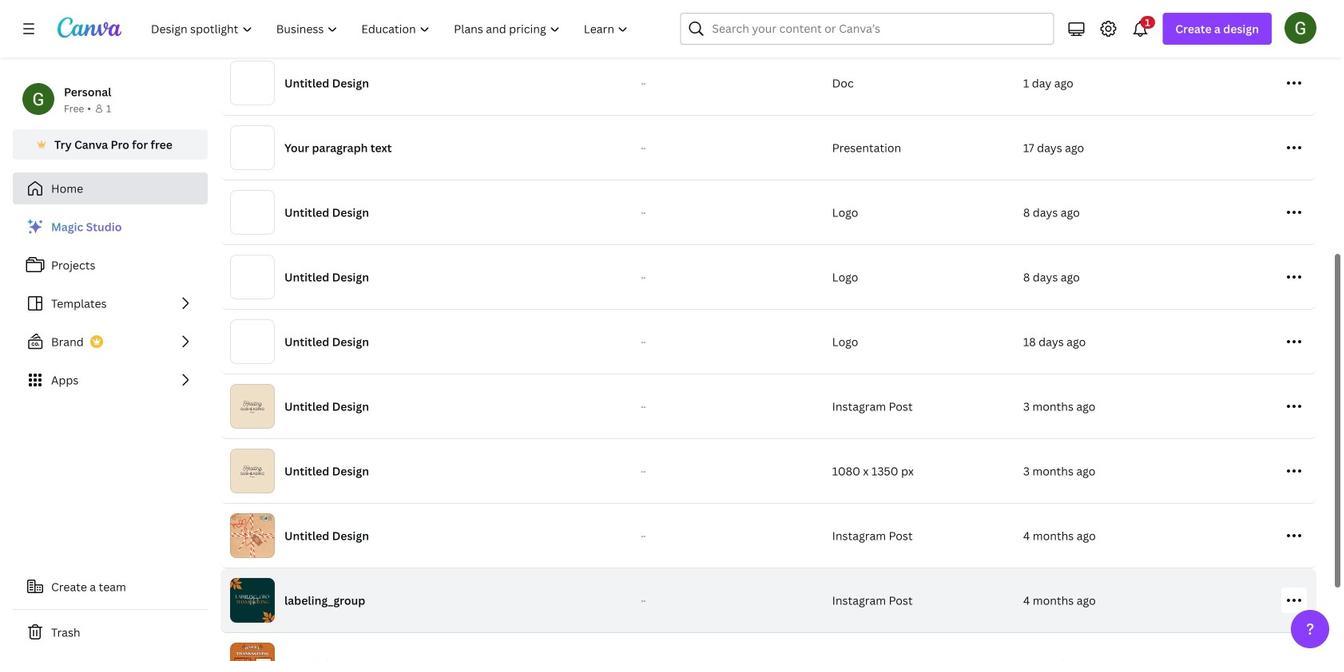 Task type: describe. For each thing, give the bounding box(es) containing it.
gary orlando image
[[1285, 12, 1317, 44]]



Task type: vqa. For each thing, say whether or not it's contained in the screenshot.
Show pages "image"
no



Task type: locate. For each thing, give the bounding box(es) containing it.
top level navigation element
[[141, 13, 642, 45]]

None search field
[[680, 13, 1054, 45]]

list
[[13, 211, 208, 396]]

Search search field
[[712, 14, 1022, 44]]



